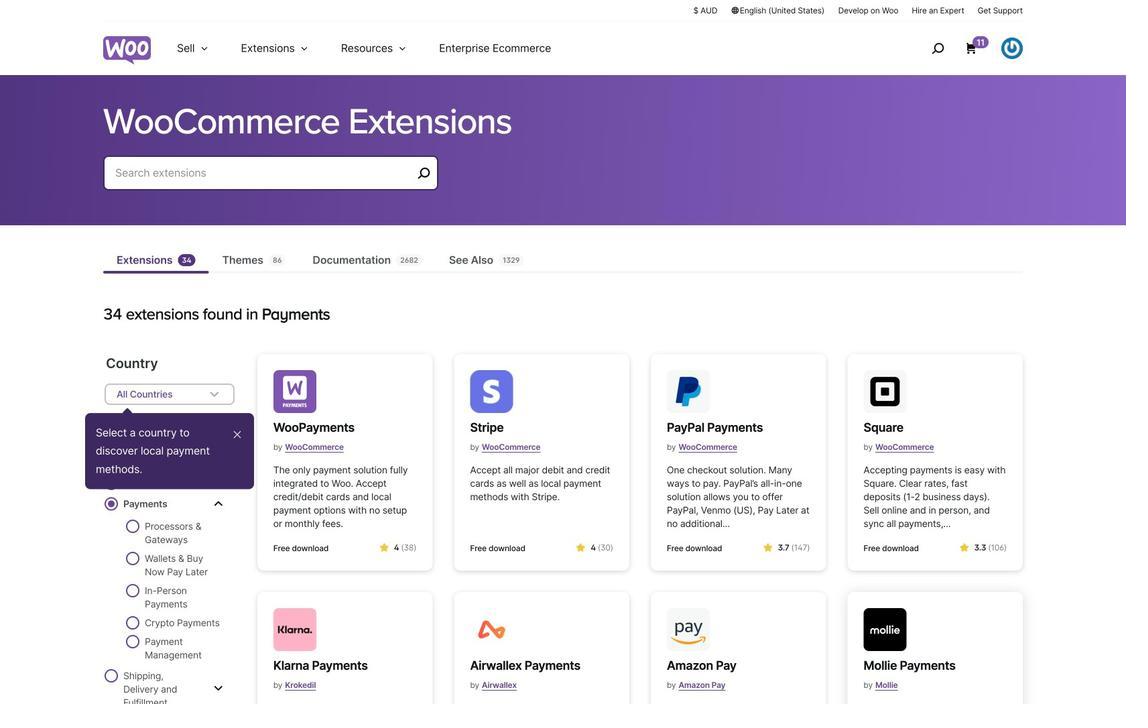 Task type: vqa. For each thing, say whether or not it's contained in the screenshot.
Show subcategories image at left
yes



Task type: locate. For each thing, give the bounding box(es) containing it.
service navigation menu element
[[903, 26, 1023, 70]]

Search extensions search field
[[115, 164, 413, 182]]

show subcategories image
[[214, 683, 223, 694]]

None search field
[[103, 156, 439, 207]]

close tooltip image
[[229, 426, 245, 443]]

Filter countries field
[[105, 384, 235, 405]]

angle down image
[[206, 386, 222, 402]]

open account menu image
[[1002, 38, 1023, 59]]



Task type: describe. For each thing, give the bounding box(es) containing it.
show subcategories image
[[214, 498, 223, 509]]

search image
[[927, 38, 949, 59]]



